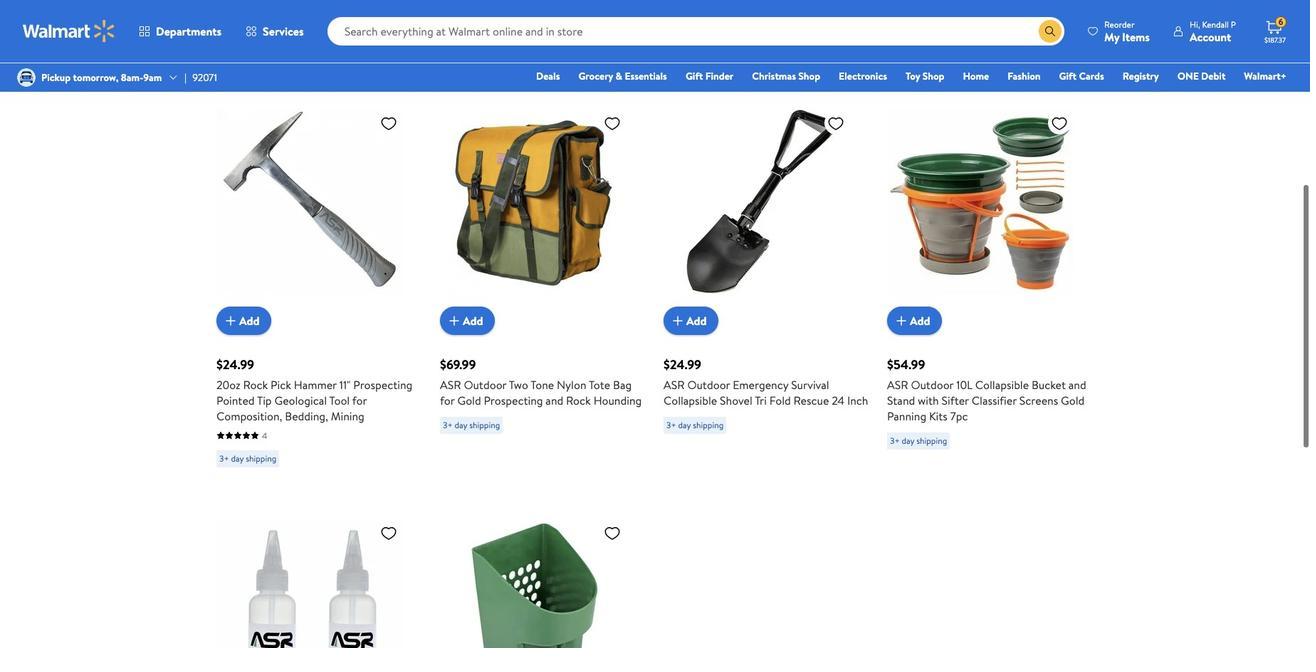 Task type: locate. For each thing, give the bounding box(es) containing it.
tote
[[589, 377, 611, 393]]

shipping for $24.99
[[693, 419, 724, 431]]

and
[[1069, 377, 1087, 393], [546, 393, 564, 409]]

collapsible left shovel
[[664, 393, 717, 409]]

hounding inside $69.99 asr outdoor two tone nylon tote bag for gold prospecting and rock hounding
[[594, 393, 642, 409]]

0 vertical spatial hounding
[[251, 56, 312, 75]]

3+ for $24.99
[[667, 419, 676, 431]]

2 add to cart image from the left
[[446, 313, 463, 330]]

3+ inside $69.99 group
[[443, 419, 453, 431]]

add button
[[217, 307, 271, 335], [440, 307, 495, 335], [664, 307, 718, 335], [888, 307, 942, 335]]

1 outdoor from the left
[[464, 377, 507, 393]]

6
[[1279, 16, 1284, 28]]

asr for $54.99
[[888, 377, 909, 393]]

outdoor left two
[[464, 377, 507, 393]]

0 horizontal spatial $24.99 group
[[217, 80, 423, 474]]

gold down $69.99
[[458, 393, 481, 409]]

0 horizontal spatial shop
[[799, 69, 821, 83]]

add
[[239, 313, 260, 329], [463, 313, 483, 329], [687, 313, 707, 329], [910, 313, 931, 329]]

bag
[[613, 377, 632, 393]]

0 horizontal spatial and
[[546, 393, 564, 409]]

bucket
[[1032, 377, 1066, 393]]

2 $24.99 group from the left
[[664, 80, 870, 474]]

shop inside the toy shop link
[[923, 69, 945, 83]]

shipping for $69.99
[[470, 419, 500, 431]]

2 add from the left
[[463, 313, 483, 329]]

toy shop
[[906, 69, 945, 83]]

3+ day shipping down '4'
[[219, 453, 277, 465]]

services button
[[234, 14, 316, 48]]

1 horizontal spatial $24.99 group
[[664, 80, 870, 474]]

gold
[[458, 393, 481, 409], [1061, 393, 1085, 409]]

pickup
[[41, 70, 71, 85]]

4 add from the left
[[910, 313, 931, 329]]

20oz rock pick hammer 11" prospecting pointed tip geological tool for composition, bedding, mining image
[[217, 109, 403, 295]]

1 vertical spatial hounding
[[594, 393, 642, 409]]

shop
[[799, 69, 821, 83], [923, 69, 945, 83]]

1 asr from the left
[[440, 377, 461, 393]]

0 horizontal spatial gold
[[458, 393, 481, 409]]

bedding,
[[285, 409, 328, 424]]

tri
[[755, 393, 767, 409]]

for
[[352, 393, 367, 409], [440, 393, 455, 409]]

4
[[262, 430, 267, 442]]

day inside $54.99 group
[[902, 435, 915, 447]]

Search search field
[[327, 17, 1065, 46]]

day
[[455, 419, 468, 431], [678, 419, 691, 431], [902, 435, 915, 447], [231, 453, 244, 465]]

2 gold from the left
[[1061, 393, 1085, 409]]

1 horizontal spatial $24.99
[[664, 356, 702, 374]]

and right bucket
[[1069, 377, 1087, 393]]

shop inside christmas shop link
[[799, 69, 821, 83]]

3+ day shipping down $69.99
[[443, 419, 500, 431]]

$24.99 group
[[217, 80, 423, 474], [664, 80, 870, 474]]

outdoor inside $24.99 asr outdoor emergency survival collapsible shovel tri fold rescue 24 inch
[[688, 377, 730, 393]]

prospecting left nylon
[[484, 393, 543, 409]]

rock right |
[[217, 56, 248, 75]]

shipping inside $69.99 group
[[470, 419, 500, 431]]

and inside $54.99 asr outdoor 10l collapsible bucket and stand with sifter classifier screens gold panning kits 7pc
[[1069, 377, 1087, 393]]

$69.99 group
[[440, 80, 647, 474]]

add button for $54.99
[[888, 307, 942, 335]]

3+ day shipping for $69.99
[[443, 419, 500, 431]]

1 for from the left
[[352, 393, 367, 409]]

gold right screens on the bottom
[[1061, 393, 1085, 409]]

gift left finder at right top
[[686, 69, 703, 83]]

1 gift from the left
[[686, 69, 703, 83]]

1 horizontal spatial gift
[[1060, 69, 1077, 83]]

day for $24.99
[[678, 419, 691, 431]]

toy shop link
[[900, 68, 951, 84]]

gift for gift finder
[[686, 69, 703, 83]]

add to favorites list, asr outdoor emergency survival collapsible shovel tri fold rescue 24 inch image
[[828, 114, 845, 132]]

1 horizontal spatial for
[[440, 393, 455, 409]]

reorder my items
[[1105, 18, 1150, 45]]

asr inside $69.99 asr outdoor two tone nylon tote bag for gold prospecting and rock hounding
[[440, 377, 461, 393]]

4 add button from the left
[[888, 307, 942, 335]]

shop for christmas shop
[[799, 69, 821, 83]]

outdoor inside $54.99 asr outdoor 10l collapsible bucket and stand with sifter classifier screens gold panning kits 7pc
[[911, 377, 954, 393]]

0 horizontal spatial outdoor
[[464, 377, 507, 393]]

1 horizontal spatial outdoor
[[688, 377, 730, 393]]

mining
[[331, 409, 365, 424]]

gear
[[316, 56, 346, 75]]

services
[[263, 24, 304, 39]]

3 outdoor from the left
[[911, 377, 954, 393]]

add button inside $69.99 group
[[440, 307, 495, 335]]

add inside $54.99 group
[[910, 313, 931, 329]]

0 horizontal spatial asr
[[440, 377, 461, 393]]

rock inside $24.99 20oz rock pick hammer 11" prospecting pointed tip geological tool for composition, bedding, mining
[[243, 377, 268, 393]]

$24.99 inside $24.99 asr outdoor emergency survival collapsible shovel tri fold rescue 24 inch
[[664, 356, 702, 374]]

0 horizontal spatial gift
[[686, 69, 703, 83]]

3+ day shipping inside $69.99 group
[[443, 419, 500, 431]]

2 add button from the left
[[440, 307, 495, 335]]

deals link
[[530, 68, 567, 84]]

prospecting
[[354, 377, 413, 393], [484, 393, 543, 409]]

1 horizontal spatial hounding
[[594, 393, 642, 409]]

rock right tone
[[566, 393, 591, 409]]

and right two
[[546, 393, 564, 409]]

outdoor
[[464, 377, 507, 393], [688, 377, 730, 393], [911, 377, 954, 393]]

add inside $69.99 group
[[463, 313, 483, 329]]

2 shop from the left
[[923, 69, 945, 83]]

grocery & essentials
[[579, 69, 667, 83]]

3 asr from the left
[[888, 377, 909, 393]]

shipping down shovel
[[693, 419, 724, 431]]

for inside $69.99 asr outdoor two tone nylon tote bag for gold prospecting and rock hounding
[[440, 393, 455, 409]]

1 horizontal spatial collapsible
[[976, 377, 1029, 393]]

asr down the $54.99
[[888, 377, 909, 393]]

asr right "bag"
[[664, 377, 685, 393]]

for down $69.99
[[440, 393, 455, 409]]

outdoor for $54.99
[[911, 377, 954, 393]]

toy
[[906, 69, 921, 83]]

 image
[[17, 68, 36, 87]]

8am-
[[121, 70, 143, 85]]

1 horizontal spatial and
[[1069, 377, 1087, 393]]

shop right christmas
[[799, 69, 821, 83]]

shipping down '4'
[[246, 453, 277, 465]]

shop right toy in the top right of the page
[[923, 69, 945, 83]]

rock
[[217, 56, 248, 75], [243, 377, 268, 393], [566, 393, 591, 409]]

3+ inside $54.99 group
[[890, 435, 900, 447]]

2 $24.99 from the left
[[664, 356, 702, 374]]

1 horizontal spatial add to cart image
[[446, 313, 463, 330]]

shipping down $69.99
[[470, 419, 500, 431]]

add to cart image
[[893, 313, 910, 330]]

1 $24.99 from the left
[[217, 356, 254, 374]]

0 horizontal spatial collapsible
[[664, 393, 717, 409]]

asr inside $54.99 asr outdoor 10l collapsible bucket and stand with sifter classifier screens gold panning kits 7pc
[[888, 377, 909, 393]]

shipping inside $54.99 group
[[917, 435, 948, 447]]

rock inside $69.99 asr outdoor two tone nylon tote bag for gold prospecting and rock hounding
[[566, 393, 591, 409]]

outdoor up kits
[[911, 377, 954, 393]]

3+ day shipping down shovel
[[667, 419, 724, 431]]

1 add button from the left
[[217, 307, 271, 335]]

collapsible right 10l
[[976, 377, 1029, 393]]

add to cart image
[[222, 313, 239, 330], [446, 313, 463, 330], [670, 313, 687, 330]]

tool
[[329, 393, 350, 409]]

sifter
[[942, 393, 969, 409]]

2 gift from the left
[[1060, 69, 1077, 83]]

Walmart Site-Wide search field
[[327, 17, 1065, 46]]

for inside $24.99 20oz rock pick hammer 11" prospecting pointed tip geological tool for composition, bedding, mining
[[352, 393, 367, 409]]

3 add button from the left
[[664, 307, 718, 335]]

collapsible inside $54.99 asr outdoor 10l collapsible bucket and stand with sifter classifier screens gold panning kits 7pc
[[976, 377, 1029, 393]]

essentials
[[625, 69, 667, 83]]

$24.99 inside $24.99 20oz rock pick hammer 11" prospecting pointed tip geological tool for composition, bedding, mining
[[217, 356, 254, 374]]

gift
[[686, 69, 703, 83], [1060, 69, 1077, 83]]

asr
[[440, 377, 461, 393], [664, 377, 685, 393], [888, 377, 909, 393]]

outdoor left emergency on the bottom of page
[[688, 377, 730, 393]]

grocery & essentials link
[[572, 68, 674, 84]]

2 horizontal spatial outdoor
[[911, 377, 954, 393]]

3+ day shipping
[[443, 419, 500, 431], [667, 419, 724, 431], [890, 435, 948, 447], [219, 453, 277, 465]]

add button inside $54.99 group
[[888, 307, 942, 335]]

3+ day shipping down panning
[[890, 435, 948, 447]]

one debit
[[1178, 69, 1226, 83]]

add to favorites list, asr outdoor two tone nylon tote bag for gold prospecting and rock hounding image
[[604, 114, 621, 132]]

3 add from the left
[[687, 313, 707, 329]]

2 outdoor from the left
[[688, 377, 730, 393]]

asr down $69.99
[[440, 377, 461, 393]]

hounding down services
[[251, 56, 312, 75]]

emergency
[[733, 377, 789, 393]]

2 for from the left
[[440, 393, 455, 409]]

9am
[[143, 70, 162, 85]]

0 horizontal spatial add to cart image
[[222, 313, 239, 330]]

0 horizontal spatial for
[[352, 393, 367, 409]]

day inside $69.99 group
[[455, 419, 468, 431]]

gift finder
[[686, 69, 734, 83]]

prospecting inside $24.99 20oz rock pick hammer 11" prospecting pointed tip geological tool for composition, bedding, mining
[[354, 377, 413, 393]]

collapsible
[[976, 377, 1029, 393], [664, 393, 717, 409]]

hounding right nylon
[[594, 393, 642, 409]]

asr outdoor two tone nylon tote bag for gold prospecting and rock hounding image
[[440, 109, 627, 295]]

gold inside $54.99 asr outdoor 10l collapsible bucket and stand with sifter classifier screens gold panning kits 7pc
[[1061, 393, 1085, 409]]

$24.99
[[217, 356, 254, 374], [664, 356, 702, 374]]

add to favorites list, 20oz rock pick hammer 11" prospecting pointed tip geological tool for composition, bedding, mining image
[[380, 114, 397, 132]]

departments button
[[127, 14, 234, 48]]

2 horizontal spatial add to cart image
[[670, 313, 687, 330]]

0 horizontal spatial prospecting
[[354, 377, 413, 393]]

add for $24.99
[[687, 313, 707, 329]]

add to favorites list, (2 pack) asr outdoor 3oz plastic heavy duty gold snifter bottle with nozzle image
[[380, 525, 397, 543]]

0 horizontal spatial hounding
[[251, 56, 312, 75]]

$24.99 asr outdoor emergency survival collapsible shovel tri fold rescue 24 inch
[[664, 356, 869, 409]]

1 horizontal spatial asr
[[664, 377, 685, 393]]

3+ day shipping for $24.99
[[667, 419, 724, 431]]

1 horizontal spatial prospecting
[[484, 393, 543, 409]]

walmart image
[[23, 20, 115, 43]]

0 horizontal spatial $24.99
[[217, 356, 254, 374]]

1 horizontal spatial gold
[[1061, 393, 1085, 409]]

for right the tool
[[352, 393, 367, 409]]

2 horizontal spatial asr
[[888, 377, 909, 393]]

debit
[[1202, 69, 1226, 83]]

one debit link
[[1172, 68, 1233, 84]]

3 add to cart image from the left
[[670, 313, 687, 330]]

kendall
[[1203, 18, 1229, 30]]

add to cart image for $24.99
[[670, 313, 687, 330]]

1 horizontal spatial shop
[[923, 69, 945, 83]]

$54.99
[[888, 356, 926, 374]]

outdoor inside $69.99 asr outdoor two tone nylon tote bag for gold prospecting and rock hounding
[[464, 377, 507, 393]]

2 asr from the left
[[664, 377, 685, 393]]

1 shop from the left
[[799, 69, 821, 83]]

gift left "cards"
[[1060, 69, 1077, 83]]

hounding
[[251, 56, 312, 75], [594, 393, 642, 409]]

3+ day shipping inside $54.99 group
[[890, 435, 948, 447]]

prospecting inside $69.99 asr outdoor two tone nylon tote bag for gold prospecting and rock hounding
[[484, 393, 543, 409]]

gift cards
[[1060, 69, 1105, 83]]

1 gold from the left
[[458, 393, 481, 409]]

prospecting right 11"
[[354, 377, 413, 393]]

day for $69.99
[[455, 419, 468, 431]]

asr for $69.99
[[440, 377, 461, 393]]

asr outdoor 8.5 inch green sand scoop heavy duty plastic for metal detecting image
[[440, 519, 627, 649]]

asr inside $24.99 asr outdoor emergency survival collapsible shovel tri fold rescue 24 inch
[[664, 377, 685, 393]]

day for $54.99
[[902, 435, 915, 447]]

shipping down kits
[[917, 435, 948, 447]]

rock left pick
[[243, 377, 268, 393]]



Task type: describe. For each thing, give the bounding box(es) containing it.
gift finder link
[[679, 68, 740, 84]]

items
[[1123, 29, 1150, 45]]

nylon
[[557, 377, 587, 393]]

rescue
[[794, 393, 829, 409]]

20oz
[[217, 377, 241, 393]]

gold inside $69.99 asr outdoor two tone nylon tote bag for gold prospecting and rock hounding
[[458, 393, 481, 409]]

p
[[1232, 18, 1237, 30]]

electronics
[[839, 69, 888, 83]]

registry link
[[1117, 68, 1166, 84]]

add for $54.99
[[910, 313, 931, 329]]

$187.37
[[1265, 35, 1286, 45]]

pointed
[[217, 393, 255, 409]]

tone
[[531, 377, 554, 393]]

fashion link
[[1002, 68, 1048, 84]]

24
[[832, 393, 845, 409]]

outdoor for $69.99
[[464, 377, 507, 393]]

$24.99 for $24.99 asr outdoor emergency survival collapsible shovel tri fold rescue 24 inch
[[664, 356, 702, 374]]

1 add from the left
[[239, 313, 260, 329]]

kits
[[930, 409, 948, 424]]

asr for $24.99
[[664, 377, 685, 393]]

92071
[[192, 70, 217, 85]]

fashion
[[1008, 69, 1041, 83]]

tip
[[257, 393, 272, 409]]

walmart+
[[1245, 69, 1287, 83]]

classifier
[[972, 393, 1017, 409]]

add to favorites list, asr outdoor 10l collapsible bucket and stand with sifter classifier screens gold panning kits 7pc image
[[1051, 114, 1068, 132]]

composition,
[[217, 409, 282, 424]]

tomorrow,
[[73, 70, 119, 85]]

| 92071
[[185, 70, 217, 85]]

$24.99 for $24.99 20oz rock pick hammer 11" prospecting pointed tip geological tool for composition, bedding, mining
[[217, 356, 254, 374]]

$54.99 asr outdoor 10l collapsible bucket and stand with sifter classifier screens gold panning kits 7pc
[[888, 356, 1087, 424]]

asr outdoor emergency survival collapsible shovel tri fold rescue 24 inch image
[[664, 109, 851, 295]]

&
[[616, 69, 623, 83]]

fold
[[770, 393, 791, 409]]

add for $69.99
[[463, 313, 483, 329]]

outdoor for $24.99
[[688, 377, 730, 393]]

$54.99 group
[[888, 80, 1094, 474]]

christmas shop link
[[746, 68, 827, 84]]

with
[[918, 393, 939, 409]]

asr outdoor 10l collapsible bucket and stand with sifter classifier screens gold panning kits 7pc image
[[888, 109, 1074, 295]]

grocery
[[579, 69, 613, 83]]

stand
[[888, 393, 916, 409]]

reorder
[[1105, 18, 1135, 30]]

christmas shop
[[752, 69, 821, 83]]

gift cards link
[[1053, 68, 1111, 84]]

add button for $24.99
[[664, 307, 718, 335]]

$69.99
[[440, 356, 476, 374]]

3+ for $54.99
[[890, 435, 900, 447]]

walmart+ link
[[1238, 68, 1294, 84]]

inch
[[848, 393, 869, 409]]

6 $187.37
[[1265, 16, 1286, 45]]

and inside $69.99 asr outdoor two tone nylon tote bag for gold prospecting and rock hounding
[[546, 393, 564, 409]]

shipping for $54.99
[[917, 435, 948, 447]]

registry
[[1123, 69, 1159, 83]]

hammer
[[294, 377, 337, 393]]

|
[[185, 70, 187, 85]]

account
[[1190, 29, 1232, 45]]

$24.99 20oz rock pick hammer 11" prospecting pointed tip geological tool for composition, bedding, mining
[[217, 356, 413, 424]]

home
[[963, 69, 990, 83]]

3+ day shipping for $54.99
[[890, 435, 948, 447]]

pick
[[271, 377, 291, 393]]

(2 pack) asr outdoor 3oz plastic heavy duty gold snifter bottle with nozzle image
[[217, 519, 403, 649]]

my
[[1105, 29, 1120, 45]]

one
[[1178, 69, 1199, 83]]

1 add to cart image from the left
[[222, 313, 239, 330]]

$69.99 asr outdoor two tone nylon tote bag for gold prospecting and rock hounding
[[440, 356, 642, 409]]

departments
[[156, 24, 222, 39]]

screens
[[1020, 393, 1059, 409]]

hi,
[[1190, 18, 1201, 30]]

add button for $69.99
[[440, 307, 495, 335]]

pickup tomorrow, 8am-9am
[[41, 70, 162, 85]]

shovel
[[720, 393, 753, 409]]

add to cart image for $69.99
[[446, 313, 463, 330]]

10l
[[957, 377, 973, 393]]

shop for toy shop
[[923, 69, 945, 83]]

3+ for $69.99
[[443, 419, 453, 431]]

christmas
[[752, 69, 796, 83]]

cards
[[1079, 69, 1105, 83]]

electronics link
[[833, 68, 894, 84]]

finder
[[706, 69, 734, 83]]

hi, kendall p account
[[1190, 18, 1237, 45]]

survival
[[791, 377, 830, 393]]

add to favorites list, asr outdoor 8.5 inch green sand scoop heavy duty plastic for metal detecting image
[[604, 525, 621, 543]]

panning
[[888, 409, 927, 424]]

geological
[[275, 393, 327, 409]]

11"
[[340, 377, 351, 393]]

two
[[509, 377, 529, 393]]

7pc
[[951, 409, 968, 424]]

home link
[[957, 68, 996, 84]]

1 $24.99 group from the left
[[217, 80, 423, 474]]

collapsible inside $24.99 asr outdoor emergency survival collapsible shovel tri fold rescue 24 inch
[[664, 393, 717, 409]]

deals
[[536, 69, 560, 83]]

search icon image
[[1045, 26, 1056, 37]]

gift for gift cards
[[1060, 69, 1077, 83]]

rock hounding gear
[[217, 56, 346, 75]]



Task type: vqa. For each thing, say whether or not it's contained in the screenshot.
Hi, on the top right of page
yes



